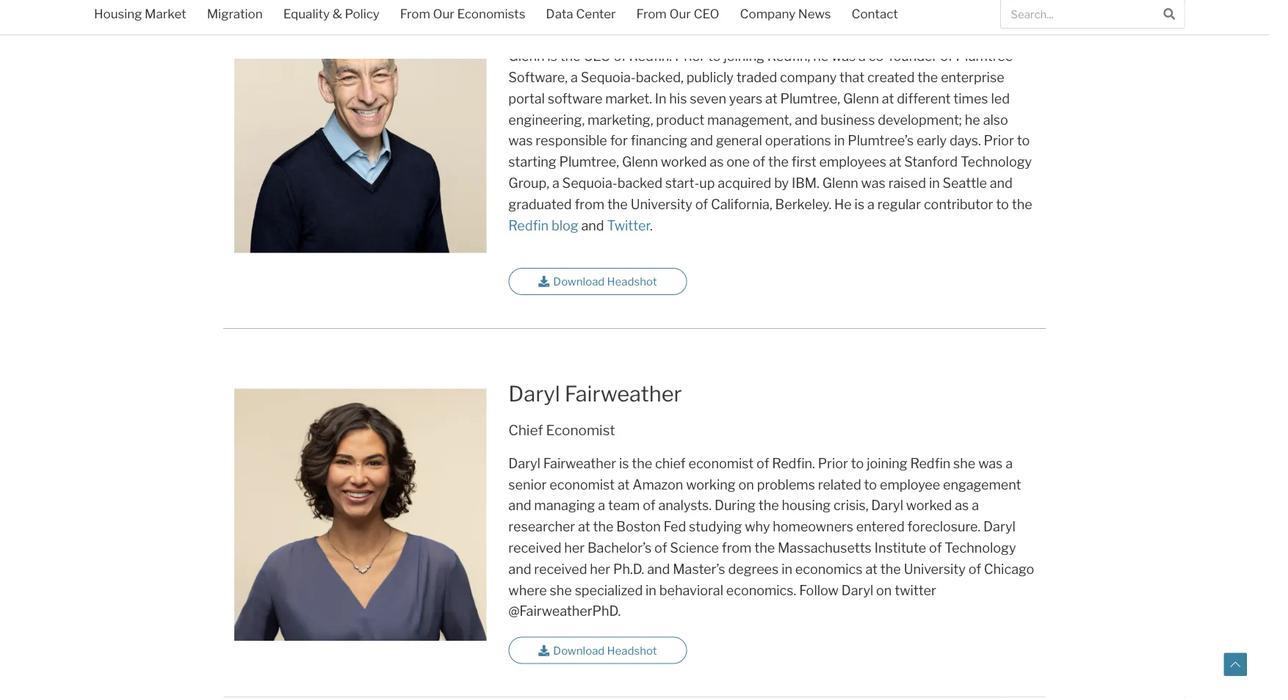 Task type: describe. For each thing, give the bounding box(es) containing it.
from our economists
[[400, 6, 526, 21]]

engineering,
[[509, 112, 585, 128]]

a up software
[[571, 69, 578, 85]]

redfin. inside daryl fairweather is the chief economist of redfin. prior to joining redfin she was a senior economist at amazon working on problems related to employee engagement and managing a team of analysts. during the housing crisis, daryl worked as a researcher at the boston fed studying why homeowners entered foreclosure. daryl received her bachelor's of science from the massachusetts institute of technology and received her ph.d. and master's degrees in economics at the university of chicago where she specialized in behavioral economics. follow daryl on twitter @fairweatherphd.
[[773, 456, 815, 472]]

at right years on the right
[[766, 90, 778, 107]]

the down the institute
[[881, 561, 901, 578]]

bachelor's
[[588, 540, 652, 556]]

housing
[[782, 498, 831, 514]]

was inside daryl fairweather is the chief economist of redfin. prior to joining redfin she was a senior economist at amazon working on problems related to employee engagement and managing a team of analysts. during the housing crisis, daryl worked as a researcher at the boston fed studying why homeowners entered foreclosure. daryl received her bachelor's of science from the massachusetts institute of technology and received her ph.d. and master's degrees in economics at the university of chicago where she specialized in behavioral economics. follow daryl on twitter @fairweatherphd.
[[979, 456, 1003, 472]]

berkeley.
[[776, 196, 832, 212]]

and down senior
[[509, 498, 532, 514]]

at down managing
[[578, 519, 591, 535]]

working
[[686, 477, 736, 493]]

of down "fed"
[[655, 540, 668, 556]]

of down amazon
[[643, 498, 656, 514]]

first
[[792, 154, 817, 170]]

was up starting
[[509, 133, 533, 149]]

led
[[992, 90, 1010, 107]]

technology inside daryl fairweather is the chief economist of redfin. prior to joining redfin she was a senior economist at amazon working on problems related to employee engagement and managing a team of analysts. during the housing crisis, daryl worked as a researcher at the boston fed studying why homeowners entered foreclosure. daryl received her bachelor's of science from the massachusetts institute of technology and received her ph.d. and master's degrees in economics at the university of chicago where she specialized in behavioral economics. follow daryl on twitter @fairweatherphd.
[[945, 540, 1017, 556]]

of right one
[[753, 154, 766, 170]]

economists
[[457, 6, 526, 21]]

raised
[[889, 175, 927, 191]]

0 vertical spatial on
[[739, 477, 755, 493]]

and right "ph.d."
[[648, 561, 670, 578]]

0 vertical spatial she
[[954, 456, 976, 472]]

ceo inside glenn is the ceo of redfin. prior to joining redfin, he was a co-founder of plumtree software, a sequoia-backed, publicly traded company that created the enterprise portal software market. in his seven years at plumtree, glenn at different times led engineering, marketing, product management, and business development; he also was responsible for financing and general operations in plumtree's early days. prior to starting plumtree, glenn worked as one of the first employees at stanford technology group, a sequoia-backed start-up acquired by ibm. glenn was raised in seattle and graduated from the university of california, berkeley. he is a regular contributor to the redfin blog and twitter .
[[584, 48, 611, 64]]

twitter link
[[607, 217, 650, 234]]

equality
[[283, 6, 330, 21]]

joining inside daryl fairweather is the chief economist of redfin. prior to joining redfin she was a senior economist at amazon working on problems related to employee engagement and managing a team of analysts. during the housing crisis, daryl worked as a researcher at the boston fed studying why homeowners entered foreclosure. daryl received her bachelor's of science from the massachusetts institute of technology and received her ph.d. and master's degrees in economics at the university of chicago where she specialized in behavioral economics. follow daryl on twitter @fairweatherphd.
[[867, 456, 908, 472]]

data center link
[[536, 0, 627, 31]]

for
[[610, 133, 628, 149]]

plumtree's
[[848, 133, 914, 149]]

center
[[576, 6, 616, 21]]

in left behavioral
[[646, 583, 657, 599]]

executive
[[546, 14, 610, 31]]

a up the graduated
[[553, 175, 560, 191]]

a left 'co-'
[[859, 48, 866, 64]]

management,
[[708, 112, 792, 128]]

and up where
[[509, 561, 532, 578]]

ph.d.
[[614, 561, 645, 578]]

chief executive officer
[[509, 14, 658, 31]]

of down foreclosure.
[[930, 540, 942, 556]]

daryl up chief economist
[[509, 381, 560, 407]]

massachusetts
[[778, 540, 872, 556]]

contact link
[[842, 0, 909, 31]]

amazon
[[633, 477, 684, 493]]

economics
[[796, 561, 863, 578]]

financing
[[631, 133, 688, 149]]

headshot for download image
[[607, 275, 657, 288]]

market
[[145, 6, 186, 21]]

regular
[[878, 196, 922, 212]]

redfin,
[[768, 48, 811, 64]]

senior
[[509, 477, 547, 493]]

to up crisis,
[[865, 477, 877, 493]]

the up amazon
[[632, 456, 653, 472]]

redfin. inside glenn is the ceo of redfin. prior to joining redfin, he was a co-founder of plumtree software, a sequoia-backed, publicly traded company that created the enterprise portal software market. in his seven years at plumtree, glenn at different times led engineering, marketing, product management, and business development; he also was responsible for financing and general operations in plumtree's early days. prior to starting plumtree, glenn worked as one of the first employees at stanford technology group, a sequoia-backed start-up acquired by ibm. glenn was raised in seattle and graduated from the university of california, berkeley. he is a regular contributor to the redfin blog and twitter .
[[629, 48, 672, 64]]

institute
[[875, 540, 927, 556]]

seattle
[[943, 175, 988, 191]]

years
[[730, 90, 763, 107]]

housing market link
[[84, 0, 197, 31]]

fed
[[664, 519, 686, 535]]

1 vertical spatial he
[[965, 112, 981, 128]]

in up economics.
[[782, 561, 793, 578]]

glenn up software, in the top of the page
[[509, 48, 545, 64]]

from our ceo
[[637, 6, 720, 21]]

founder
[[889, 48, 938, 64]]

from inside daryl fairweather is the chief economist of redfin. prior to joining redfin she was a senior economist at amazon working on problems related to employee engagement and managing a team of analysts. during the housing crisis, daryl worked as a researcher at the boston fed studying why homeowners entered foreclosure. daryl received her bachelor's of science from the massachusetts institute of technology and received her ph.d. and master's degrees in economics at the university of chicago where she specialized in behavioral economics. follow daryl on twitter @fairweatherphd.
[[722, 540, 752, 556]]

of left chicago
[[969, 561, 982, 578]]

migration link
[[197, 0, 273, 31]]

in
[[655, 90, 667, 107]]

of up the problems
[[757, 456, 770, 472]]

the down executive
[[560, 48, 581, 64]]

from inside glenn is the ceo of redfin. prior to joining redfin, he was a co-founder of plumtree software, a sequoia-backed, publicly traded company that created the enterprise portal software market. in his seven years at plumtree, glenn at different times led engineering, marketing, product management, and business development; he also was responsible for financing and general operations in plumtree's early days. prior to starting plumtree, glenn worked as one of the first employees at stanford technology group, a sequoia-backed start-up acquired by ibm. glenn was raised in seattle and graduated from the university of california, berkeley. he is a regular contributor to the redfin blog and twitter .
[[575, 196, 605, 212]]

chief for chief economist
[[509, 422, 543, 439]]

university inside glenn is the ceo of redfin. prior to joining redfin, he was a co-founder of plumtree software, a sequoia-backed, publicly traded company that created the enterprise portal software market. in his seven years at plumtree, glenn at different times led engineering, marketing, product management, and business development; he also was responsible for financing and general operations in plumtree's early days. prior to starting plumtree, glenn worked as one of the first employees at stanford technology group, a sequoia-backed start-up acquired by ibm. glenn was raised in seattle and graduated from the university of california, berkeley. he is a regular contributor to the redfin blog and twitter .
[[631, 196, 693, 212]]

redfin blog link
[[509, 217, 579, 234]]

employee
[[880, 477, 941, 493]]

data center
[[546, 6, 616, 21]]

0 vertical spatial sequoia-
[[581, 69, 636, 85]]

the up by
[[769, 154, 789, 170]]

1 download headshot link from the top
[[509, 268, 687, 295]]

housing market
[[94, 6, 186, 21]]

housing
[[94, 6, 142, 21]]

start-
[[666, 175, 700, 191]]

2 download headshot link from the top
[[509, 637, 687, 665]]

officer
[[613, 14, 658, 31]]

behavioral
[[660, 583, 724, 599]]

ibm.
[[792, 175, 820, 191]]

.
[[650, 217, 653, 234]]

days.
[[950, 133, 981, 149]]

entered
[[857, 519, 905, 535]]

degrees
[[729, 561, 779, 578]]

daryl up chicago
[[984, 519, 1016, 535]]

chicago
[[985, 561, 1035, 578]]

enterprise
[[941, 69, 1005, 85]]

0 horizontal spatial is
[[548, 48, 558, 64]]

to up publicly
[[708, 48, 721, 64]]

foreclosure.
[[908, 519, 981, 535]]

twitter
[[607, 217, 650, 234]]

daryl down economics
[[842, 583, 874, 599]]

analysts.
[[659, 498, 712, 514]]

the up "different"
[[918, 69, 939, 85]]

daryl fairweather
[[509, 381, 682, 407]]

headshot for download icon
[[607, 644, 657, 658]]

&
[[333, 6, 342, 21]]

search image
[[1164, 8, 1176, 20]]

acquired
[[718, 175, 772, 191]]

and down "product"
[[691, 133, 714, 149]]

economics.
[[727, 583, 797, 599]]

science
[[670, 540, 719, 556]]

download headshot for download icon
[[554, 644, 657, 658]]

to right days.
[[1017, 133, 1030, 149]]

glenn up he
[[823, 175, 859, 191]]

as inside glenn is the ceo of redfin. prior to joining redfin, he was a co-founder of plumtree software, a sequoia-backed, publicly traded company that created the enterprise portal software market. in his seven years at plumtree, glenn at different times led engineering, marketing, product management, and business development; he also was responsible for financing and general operations in plumtree's early days. prior to starting plumtree, glenn worked as one of the first employees at stanford technology group, a sequoia-backed start-up acquired by ibm. glenn was raised in seattle and graduated from the university of california, berkeley. he is a regular contributor to the redfin blog and twitter .
[[710, 154, 724, 170]]

glenn is the ceo of redfin. prior to joining redfin, he was a co-founder of plumtree software, a sequoia-backed, publicly traded company that created the enterprise portal software market. in his seven years at plumtree, glenn at different times led engineering, marketing, product management, and business development; he also was responsible for financing and general operations in plumtree's early days. prior to starting plumtree, glenn worked as one of the first employees at stanford technology group, a sequoia-backed start-up acquired by ibm. glenn was raised in seattle and graduated from the university of california, berkeley. he is a regular contributor to the redfin blog and twitter .
[[509, 48, 1033, 234]]

software,
[[509, 69, 568, 85]]

chief for chief executive officer
[[509, 14, 543, 31]]

portal
[[509, 90, 545, 107]]

of down up at the top of the page
[[696, 196, 708, 212]]

fairweather for daryl fairweather
[[565, 381, 682, 407]]

created
[[868, 69, 915, 85]]

master's
[[673, 561, 726, 578]]

operations
[[765, 133, 832, 149]]

worked inside glenn is the ceo of redfin. prior to joining redfin, he was a co-founder of plumtree software, a sequoia-backed, publicly traded company that created the enterprise portal software market. in his seven years at plumtree, glenn at different times led engineering, marketing, product management, and business development; he also was responsible for financing and general operations in plumtree's early days. prior to starting plumtree, glenn worked as one of the first employees at stanford technology group, a sequoia-backed start-up acquired by ibm. glenn was raised in seattle and graduated from the university of california, berkeley. he is a regular contributor to the redfin blog and twitter .
[[661, 154, 707, 170]]

during
[[715, 498, 756, 514]]

seven
[[690, 90, 727, 107]]

at down created
[[882, 90, 895, 107]]



Task type: locate. For each thing, give the bounding box(es) containing it.
at up raised
[[890, 154, 902, 170]]

1 our from the left
[[433, 6, 455, 21]]

from inside the "from our economists" link
[[400, 6, 431, 21]]

1 download from the top
[[554, 275, 605, 288]]

0 horizontal spatial as
[[710, 154, 724, 170]]

download for download image
[[554, 275, 605, 288]]

early
[[917, 133, 947, 149]]

crisis,
[[834, 498, 869, 514]]

1 horizontal spatial university
[[904, 561, 966, 578]]

download headshot
[[554, 275, 657, 288], [554, 644, 657, 658]]

specialized
[[575, 583, 643, 599]]

headshot
[[607, 275, 657, 288], [607, 644, 657, 658]]

of
[[614, 48, 627, 64], [941, 48, 954, 64], [753, 154, 766, 170], [696, 196, 708, 212], [757, 456, 770, 472], [643, 498, 656, 514], [655, 540, 668, 556], [930, 540, 942, 556], [969, 561, 982, 578]]

backed
[[618, 175, 663, 191]]

she
[[954, 456, 976, 472], [550, 583, 572, 599]]

as left one
[[710, 154, 724, 170]]

fairweather up economist
[[565, 381, 682, 407]]

from for from our ceo
[[637, 6, 667, 21]]

0 horizontal spatial her
[[565, 540, 585, 556]]

redfin. up the problems
[[773, 456, 815, 472]]

0 vertical spatial ceo
[[694, 6, 720, 21]]

sequoia- up the market.
[[581, 69, 636, 85]]

0 horizontal spatial university
[[631, 196, 693, 212]]

daryl fairweather is the chief economist of redfin. prior to joining redfin she was a senior economist at amazon working on problems related to employee engagement and managing a team of analysts. during the housing crisis, daryl worked as a researcher at the boston fed studying why homeowners entered foreclosure. daryl received her bachelor's of science from the massachusetts institute of technology and received her ph.d. and master's degrees in economics at the university of chicago where she specialized in behavioral economics. follow daryl on twitter @fairweatherphd.
[[509, 456, 1035, 620]]

technology inside glenn is the ceo of redfin. prior to joining redfin, he was a co-founder of plumtree software, a sequoia-backed, publicly traded company that created the enterprise portal software market. in his seven years at plumtree, glenn at different times led engineering, marketing, product management, and business development; he also was responsible for financing and general operations in plumtree's early days. prior to starting plumtree, glenn worked as one of the first employees at stanford technology group, a sequoia-backed start-up acquired by ibm. glenn was raised in seattle and graduated from the university of california, berkeley. he is a regular contributor to the redfin blog and twitter .
[[961, 154, 1032, 170]]

1 vertical spatial redfin.
[[773, 456, 815, 472]]

0 vertical spatial download headshot
[[554, 275, 657, 288]]

business
[[821, 112, 875, 128]]

0 horizontal spatial from
[[575, 196, 605, 212]]

0 horizontal spatial prior
[[675, 48, 706, 64]]

from
[[575, 196, 605, 212], [722, 540, 752, 556]]

ceo left company
[[694, 6, 720, 21]]

download headshot down twitter
[[554, 275, 657, 288]]

chief
[[655, 456, 686, 472]]

1 vertical spatial redfin
[[911, 456, 951, 472]]

0 horizontal spatial economist
[[550, 477, 615, 493]]

0 vertical spatial redfin.
[[629, 48, 672, 64]]

0 horizontal spatial redfin.
[[629, 48, 672, 64]]

he up company in the top right of the page
[[814, 48, 829, 64]]

economist up managing
[[550, 477, 615, 493]]

contact
[[852, 6, 899, 21]]

0 horizontal spatial plumtree,
[[560, 154, 620, 170]]

0 horizontal spatial redfin
[[509, 217, 549, 234]]

the down why
[[755, 540, 775, 556]]

prior
[[675, 48, 706, 64], [984, 133, 1015, 149], [818, 456, 849, 472]]

our right "officer"
[[670, 6, 691, 21]]

plumtree, down the responsible
[[560, 154, 620, 170]]

1 horizontal spatial economist
[[689, 456, 754, 472]]

the up why
[[759, 498, 779, 514]]

economist up 'working'
[[689, 456, 754, 472]]

graduated
[[509, 196, 572, 212]]

worked up foreclosure.
[[907, 498, 953, 514]]

the up twitter link
[[608, 196, 628, 212]]

download headshot down @fairweatherphd.
[[554, 644, 657, 658]]

was up that
[[832, 48, 856, 64]]

0 vertical spatial plumtree,
[[781, 90, 841, 107]]

university up twitter
[[904, 561, 966, 578]]

worked inside daryl fairweather is the chief economist of redfin. prior to joining redfin she was a senior economist at amazon working on problems related to employee engagement and managing a team of analysts. during the housing crisis, daryl worked as a researcher at the boston fed studying why homeowners entered foreclosure. daryl received her bachelor's of science from the massachusetts institute of technology and received her ph.d. and master's degrees in economics at the university of chicago where she specialized in behavioral economics. follow daryl on twitter @fairweatherphd.
[[907, 498, 953, 514]]

also
[[984, 112, 1009, 128]]

0 vertical spatial headshot
[[607, 275, 657, 288]]

1 vertical spatial ceo
[[584, 48, 611, 64]]

backed,
[[636, 69, 684, 85]]

general
[[716, 133, 763, 149]]

prior inside daryl fairweather is the chief economist of redfin. prior to joining redfin she was a senior economist at amazon working on problems related to employee engagement and managing a team of analysts. during the housing crisis, daryl worked as a researcher at the boston fed studying why homeowners entered foreclosure. daryl received her bachelor's of science from the massachusetts institute of technology and received her ph.d. and master's degrees in economics at the university of chicago where she specialized in behavioral economics. follow daryl on twitter @fairweatherphd.
[[818, 456, 849, 472]]

software
[[548, 90, 603, 107]]

0 vertical spatial he
[[814, 48, 829, 64]]

1 horizontal spatial on
[[877, 583, 892, 599]]

to up related
[[851, 456, 864, 472]]

and right blog
[[582, 217, 604, 234]]

0 vertical spatial download
[[554, 275, 605, 288]]

plumtree,
[[781, 90, 841, 107], [560, 154, 620, 170]]

fairweather inside daryl fairweather is the chief economist of redfin. prior to joining redfin she was a senior economist at amazon working on problems related to employee engagement and managing a team of analysts. during the housing crisis, daryl worked as a researcher at the boston fed studying why homeowners entered foreclosure. daryl received her bachelor's of science from the massachusetts institute of technology and received her ph.d. and master's degrees in economics at the university of chicago where she specialized in behavioral economics. follow daryl on twitter @fairweatherphd.
[[544, 456, 617, 472]]

in down business
[[835, 133, 845, 149]]

1 vertical spatial as
[[955, 498, 969, 514]]

download headshot link down twitter link
[[509, 268, 687, 295]]

download headshot for download image
[[554, 275, 657, 288]]

headshot down twitter link
[[607, 275, 657, 288]]

joining inside glenn is the ceo of redfin. prior to joining redfin, he was a co-founder of plumtree software, a sequoia-backed, publicly traded company that created the enterprise portal software market. in his seven years at plumtree, glenn at different times led engineering, marketing, product management, and business development; he also was responsible for financing and general operations in plumtree's early days. prior to starting plumtree, glenn worked as one of the first employees at stanford technology group, a sequoia-backed start-up acquired by ibm. glenn was raised in seattle and graduated from the university of california, berkeley. he is a regular contributor to the redfin blog and twitter .
[[724, 48, 765, 64]]

2 vertical spatial prior
[[818, 456, 849, 472]]

the right contributor
[[1012, 196, 1033, 212]]

0 vertical spatial prior
[[675, 48, 706, 64]]

redfin.
[[629, 48, 672, 64], [773, 456, 815, 472]]

was down employees
[[862, 175, 886, 191]]

problems
[[757, 477, 816, 493]]

worked up start-
[[661, 154, 707, 170]]

technology down days.
[[961, 154, 1032, 170]]

by
[[775, 175, 789, 191]]

redfin down the graduated
[[509, 217, 549, 234]]

None search field
[[1001, 0, 1186, 29]]

download right download icon
[[554, 644, 605, 658]]

0 vertical spatial her
[[565, 540, 585, 556]]

fairweather down economist
[[544, 456, 617, 472]]

1 vertical spatial prior
[[984, 133, 1015, 149]]

a down engagement
[[972, 498, 980, 514]]

2 our from the left
[[670, 6, 691, 21]]

sequoia-
[[581, 69, 636, 85], [563, 175, 618, 191]]

related
[[818, 477, 862, 493]]

our for economists
[[433, 6, 455, 21]]

is inside daryl fairweather is the chief economist of redfin. prior to joining redfin she was a senior economist at amazon working on problems related to employee engagement and managing a team of analysts. during the housing crisis, daryl worked as a researcher at the boston fed studying why homeowners entered foreclosure. daryl received her bachelor's of science from the massachusetts institute of technology and received her ph.d. and master's degrees in economics at the university of chicago where she specialized in behavioral economics. follow daryl on twitter @fairweatherphd.
[[619, 456, 629, 472]]

1 vertical spatial is
[[855, 196, 865, 212]]

from
[[400, 6, 431, 21], [637, 6, 667, 21]]

that
[[840, 69, 865, 85]]

0 horizontal spatial our
[[433, 6, 455, 21]]

plumtree, down company in the top right of the page
[[781, 90, 841, 107]]

stanford
[[905, 154, 958, 170]]

0 vertical spatial as
[[710, 154, 724, 170]]

0 vertical spatial chief
[[509, 14, 543, 31]]

2 download headshot from the top
[[554, 644, 657, 658]]

from our economists link
[[390, 0, 536, 31]]

1 vertical spatial joining
[[867, 456, 908, 472]]

glenn down that
[[844, 90, 880, 107]]

download image
[[539, 646, 550, 657]]

at up team
[[618, 477, 630, 493]]

1 horizontal spatial as
[[955, 498, 969, 514]]

a
[[859, 48, 866, 64], [571, 69, 578, 85], [553, 175, 560, 191], [868, 196, 875, 212], [1006, 456, 1013, 472], [598, 498, 606, 514], [972, 498, 980, 514]]

company news link
[[730, 0, 842, 31]]

1 vertical spatial sequoia-
[[563, 175, 618, 191]]

on
[[739, 477, 755, 493], [877, 583, 892, 599]]

1 horizontal spatial he
[[965, 112, 981, 128]]

redfin
[[509, 217, 549, 234], [911, 456, 951, 472]]

1 horizontal spatial plumtree,
[[781, 90, 841, 107]]

1 horizontal spatial redfin
[[911, 456, 951, 472]]

1 horizontal spatial prior
[[818, 456, 849, 472]]

a right he
[[868, 196, 875, 212]]

download headshot link
[[509, 268, 687, 295], [509, 637, 687, 665]]

1 vertical spatial economist
[[550, 477, 615, 493]]

download for download icon
[[554, 644, 605, 658]]

2 chief from the top
[[509, 422, 543, 439]]

is up software, in the top of the page
[[548, 48, 558, 64]]

download headshot link down @fairweatherphd.
[[509, 637, 687, 665]]

migration
[[207, 6, 263, 21]]

technology
[[961, 154, 1032, 170], [945, 540, 1017, 556]]

0 vertical spatial worked
[[661, 154, 707, 170]]

her up specialized
[[590, 561, 611, 578]]

download right download image
[[554, 275, 605, 288]]

as up foreclosure.
[[955, 498, 969, 514]]

university up '.'
[[631, 196, 693, 212]]

engagement
[[944, 477, 1022, 493]]

prior up related
[[818, 456, 849, 472]]

0 horizontal spatial joining
[[724, 48, 765, 64]]

0 vertical spatial download headshot link
[[509, 268, 687, 295]]

1 headshot from the top
[[607, 275, 657, 288]]

managing
[[534, 498, 595, 514]]

studying
[[689, 519, 742, 535]]

prior up publicly
[[675, 48, 706, 64]]

and right seattle
[[990, 175, 1013, 191]]

his
[[670, 90, 687, 107]]

her down researcher
[[565, 540, 585, 556]]

and up operations
[[795, 112, 818, 128]]

he down times
[[965, 112, 981, 128]]

daryl up senior
[[509, 456, 541, 472]]

0 vertical spatial redfin
[[509, 217, 549, 234]]

of down "officer"
[[614, 48, 627, 64]]

market.
[[606, 90, 652, 107]]

researcher
[[509, 519, 576, 535]]

company news
[[740, 6, 831, 21]]

1 vertical spatial download headshot link
[[509, 637, 687, 665]]

0 vertical spatial technology
[[961, 154, 1032, 170]]

responsible
[[536, 133, 608, 149]]

as
[[710, 154, 724, 170], [955, 498, 969, 514]]

the
[[560, 48, 581, 64], [918, 69, 939, 85], [769, 154, 789, 170], [608, 196, 628, 212], [1012, 196, 1033, 212], [632, 456, 653, 472], [759, 498, 779, 514], [593, 519, 614, 535], [755, 540, 775, 556], [881, 561, 901, 578]]

2 horizontal spatial is
[[855, 196, 865, 212]]

starting
[[509, 154, 557, 170]]

up
[[700, 175, 715, 191]]

1 vertical spatial technology
[[945, 540, 1017, 556]]

daryl up entered
[[872, 498, 904, 514]]

0 horizontal spatial from
[[400, 6, 431, 21]]

1 vertical spatial chief
[[509, 422, 543, 439]]

0 vertical spatial received
[[509, 540, 562, 556]]

fairweather
[[565, 381, 682, 407], [544, 456, 617, 472]]

in down stanford
[[929, 175, 940, 191]]

from right center
[[637, 6, 667, 21]]

economist
[[546, 422, 615, 439]]

the up bachelor's
[[593, 519, 614, 535]]

product
[[656, 112, 705, 128]]

1 horizontal spatial joining
[[867, 456, 908, 472]]

marketing,
[[588, 112, 654, 128]]

equality & policy
[[283, 6, 380, 21]]

glenn up backed
[[622, 154, 658, 170]]

on up during
[[739, 477, 755, 493]]

our left economists
[[433, 6, 455, 21]]

technology up chicago
[[945, 540, 1017, 556]]

joining
[[724, 48, 765, 64], [867, 456, 908, 472]]

to
[[708, 48, 721, 64], [1017, 133, 1030, 149], [997, 196, 1010, 212], [851, 456, 864, 472], [865, 477, 877, 493]]

she up @fairweatherphd.
[[550, 583, 572, 599]]

download
[[554, 275, 605, 288], [554, 644, 605, 658]]

employees
[[820, 154, 887, 170]]

2 vertical spatial is
[[619, 456, 629, 472]]

from up degrees
[[722, 540, 752, 556]]

download image
[[539, 276, 550, 287]]

blog
[[552, 217, 579, 234]]

university inside daryl fairweather is the chief economist of redfin. prior to joining redfin she was a senior economist at amazon working on problems related to employee engagement and managing a team of analysts. during the housing crisis, daryl worked as a researcher at the boston fed studying why homeowners entered foreclosure. daryl received her bachelor's of science from the massachusetts institute of technology and received her ph.d. and master's degrees in economics at the university of chicago where she specialized in behavioral economics. follow daryl on twitter @fairweatherphd.
[[904, 561, 966, 578]]

1 horizontal spatial our
[[670, 6, 691, 21]]

our for ceo
[[670, 6, 691, 21]]

1 vertical spatial fairweather
[[544, 456, 617, 472]]

headshot down specialized
[[607, 644, 657, 658]]

0 vertical spatial fairweather
[[565, 381, 682, 407]]

0 vertical spatial economist
[[689, 456, 754, 472]]

is right he
[[855, 196, 865, 212]]

2 headshot from the top
[[607, 644, 657, 658]]

worked
[[661, 154, 707, 170], [907, 498, 953, 514]]

publicly
[[687, 69, 734, 85]]

1 vertical spatial worked
[[907, 498, 953, 514]]

traded
[[737, 69, 778, 85]]

1 horizontal spatial from
[[722, 540, 752, 556]]

2 horizontal spatial prior
[[984, 133, 1015, 149]]

0 vertical spatial university
[[631, 196, 693, 212]]

of up enterprise
[[941, 48, 954, 64]]

0 vertical spatial is
[[548, 48, 558, 64]]

as inside daryl fairweather is the chief economist of redfin. prior to joining redfin she was a senior economist at amazon working on problems related to employee engagement and managing a team of analysts. during the housing crisis, daryl worked as a researcher at the boston fed studying why homeowners entered foreclosure. daryl received her bachelor's of science from the massachusetts institute of technology and received her ph.d. and master's degrees in economics at the university of chicago where she specialized in behavioral economics. follow daryl on twitter @fairweatherphd.
[[955, 498, 969, 514]]

1 vertical spatial from
[[722, 540, 752, 556]]

to right contributor
[[997, 196, 1010, 212]]

1 vertical spatial download headshot
[[554, 644, 657, 658]]

was up engagement
[[979, 456, 1003, 472]]

from up blog
[[575, 196, 605, 212]]

1 horizontal spatial she
[[954, 456, 976, 472]]

0 horizontal spatial she
[[550, 583, 572, 599]]

daryl fairweather link
[[509, 381, 682, 407]]

is up team
[[619, 456, 629, 472]]

redfin. up backed,
[[629, 48, 672, 64]]

0 horizontal spatial he
[[814, 48, 829, 64]]

homeowners
[[773, 519, 854, 535]]

fairweather for daryl fairweather is the chief economist of redfin. prior to joining redfin she was a senior economist at amazon working on problems related to employee engagement and managing a team of analysts. during the housing crisis, daryl worked as a researcher at the boston fed studying why homeowners entered foreclosure. daryl received her bachelor's of science from the massachusetts institute of technology and received her ph.d. and master's degrees in economics at the university of chicago where she specialized in behavioral economics. follow daryl on twitter @fairweatherphd.
[[544, 456, 617, 472]]

2 download from the top
[[554, 644, 605, 658]]

chief economist
[[509, 422, 615, 439]]

she up engagement
[[954, 456, 976, 472]]

Search... search field
[[1002, 0, 1155, 28]]

2 from from the left
[[637, 6, 667, 21]]

a left team
[[598, 498, 606, 514]]

0 horizontal spatial worked
[[661, 154, 707, 170]]

received down researcher
[[509, 540, 562, 556]]

and
[[795, 112, 818, 128], [691, 133, 714, 149], [990, 175, 1013, 191], [582, 217, 604, 234], [509, 498, 532, 514], [509, 561, 532, 578], [648, 561, 670, 578]]

co-
[[869, 48, 889, 64]]

data
[[546, 6, 574, 21]]

0 vertical spatial joining
[[724, 48, 765, 64]]

1 vertical spatial university
[[904, 561, 966, 578]]

contributor
[[924, 196, 994, 212]]

1 chief from the top
[[509, 14, 543, 31]]

economist
[[689, 456, 754, 472], [550, 477, 615, 493]]

on left twitter
[[877, 583, 892, 599]]

joining up the employee
[[867, 456, 908, 472]]

1 horizontal spatial is
[[619, 456, 629, 472]]

from right "policy"
[[400, 6, 431, 21]]

1 from from the left
[[400, 6, 431, 21]]

0 horizontal spatial ceo
[[584, 48, 611, 64]]

from inside from our ceo link
[[637, 6, 667, 21]]

1 horizontal spatial ceo
[[694, 6, 720, 21]]

1 vertical spatial headshot
[[607, 644, 657, 658]]

california,
[[711, 196, 773, 212]]

1 horizontal spatial from
[[637, 6, 667, 21]]

at down the institute
[[866, 561, 878, 578]]

1 vertical spatial she
[[550, 583, 572, 599]]

at
[[766, 90, 778, 107], [882, 90, 895, 107], [890, 154, 902, 170], [618, 477, 630, 493], [578, 519, 591, 535], [866, 561, 878, 578]]

1 vertical spatial download
[[554, 644, 605, 658]]

sequoia- down the responsible
[[563, 175, 618, 191]]

he
[[835, 196, 852, 212]]

1 download headshot from the top
[[554, 275, 657, 288]]

1 horizontal spatial her
[[590, 561, 611, 578]]

1 vertical spatial her
[[590, 561, 611, 578]]

redfin inside glenn is the ceo of redfin. prior to joining redfin, he was a co-founder of plumtree software, a sequoia-backed, publicly traded company that created the enterprise portal software market. in his seven years at plumtree, glenn at different times led engineering, marketing, product management, and business development; he also was responsible for financing and general operations in plumtree's early days. prior to starting plumtree, glenn worked as one of the first employees at stanford technology group, a sequoia-backed start-up acquired by ibm. glenn was raised in seattle and graduated from the university of california, berkeley. he is a regular contributor to the redfin blog and twitter .
[[509, 217, 549, 234]]

redfin inside daryl fairweather is the chief economist of redfin. prior to joining redfin she was a senior economist at amazon working on problems related to employee engagement and managing a team of analysts. during the housing crisis, daryl worked as a researcher at the boston fed studying why homeowners entered foreclosure. daryl received her bachelor's of science from the massachusetts institute of technology and received her ph.d. and master's degrees in economics at the university of chicago where she specialized in behavioral economics. follow daryl on twitter @fairweatherphd.
[[911, 456, 951, 472]]

0 horizontal spatial on
[[739, 477, 755, 493]]

from for from our economists
[[400, 6, 431, 21]]

1 vertical spatial plumtree,
[[560, 154, 620, 170]]

1 vertical spatial on
[[877, 583, 892, 599]]

company
[[740, 6, 796, 21]]

news
[[799, 6, 831, 21]]

1 horizontal spatial redfin.
[[773, 456, 815, 472]]

0 vertical spatial from
[[575, 196, 605, 212]]

1 vertical spatial received
[[534, 561, 587, 578]]

twitter
[[895, 583, 937, 599]]

a up engagement
[[1006, 456, 1013, 472]]

plumtree
[[956, 48, 1013, 64]]

1 horizontal spatial worked
[[907, 498, 953, 514]]



Task type: vqa. For each thing, say whether or not it's contained in the screenshot.
THE OUR inside From Our Economists link
no



